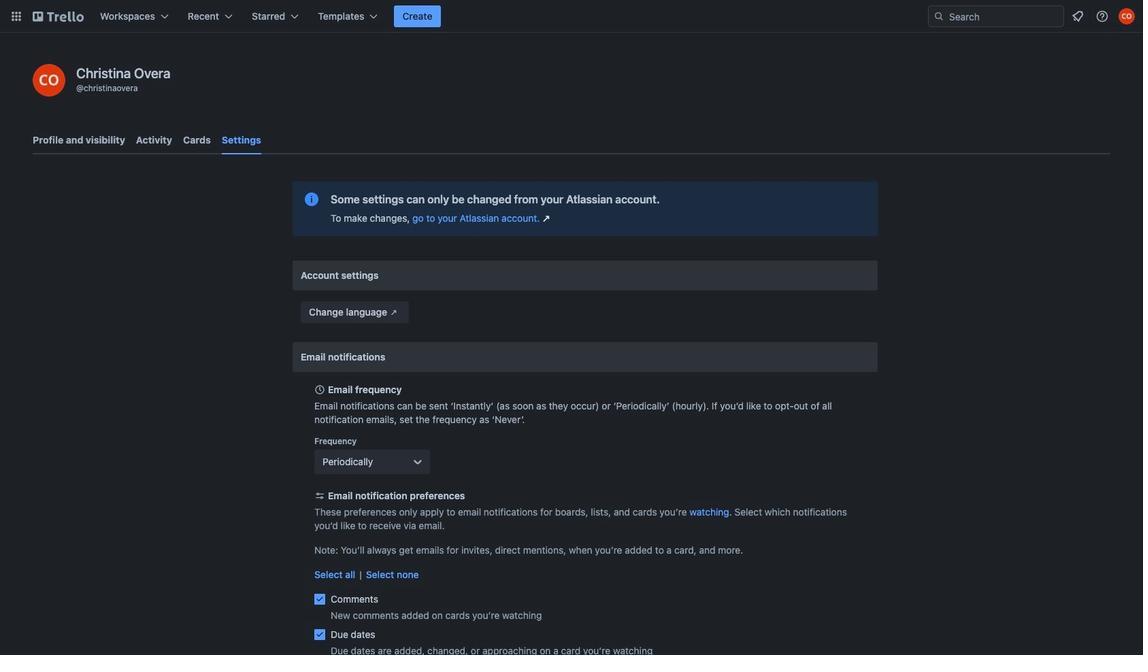 Task type: vqa. For each thing, say whether or not it's contained in the screenshot.
tooltip
no



Task type: locate. For each thing, give the bounding box(es) containing it.
primary element
[[0, 0, 1144, 33]]

sm image
[[387, 306, 401, 319]]

open information menu image
[[1096, 10, 1109, 23]]

christina overa (christinaovera) image
[[33, 64, 65, 97]]



Task type: describe. For each thing, give the bounding box(es) containing it.
search image
[[934, 11, 945, 22]]

christina overa (christinaovera) image
[[1119, 8, 1135, 25]]

Search field
[[945, 7, 1064, 26]]

back to home image
[[33, 5, 84, 27]]

0 notifications image
[[1070, 8, 1086, 25]]



